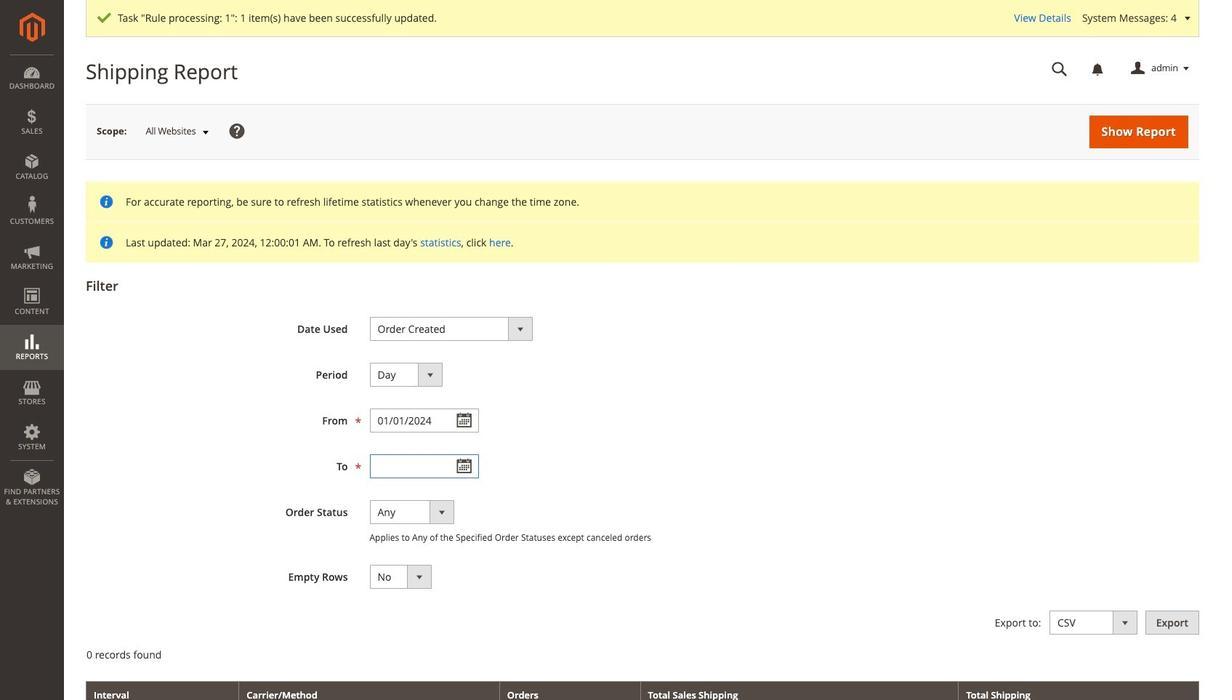 Task type: locate. For each thing, give the bounding box(es) containing it.
menu bar
[[0, 55, 64, 514]]

None text field
[[370, 454, 479, 478]]

magento admin panel image
[[19, 12, 45, 42]]

None text field
[[1042, 56, 1078, 81], [370, 409, 479, 433], [1042, 56, 1078, 81], [370, 409, 479, 433]]



